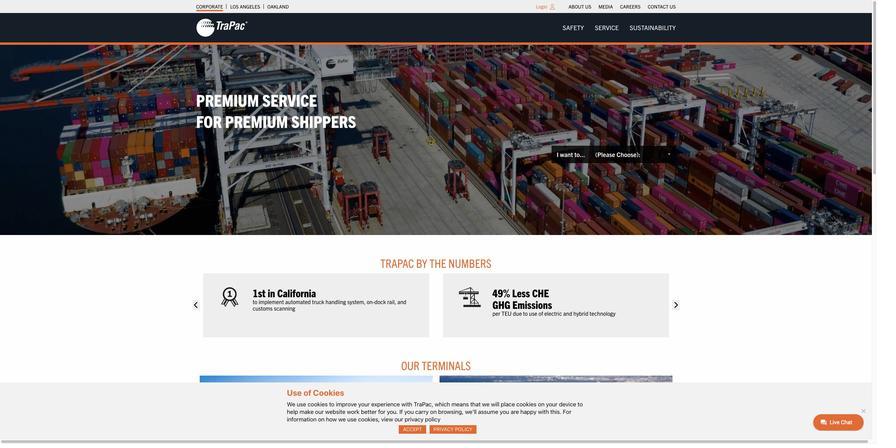 Task type: describe. For each thing, give the bounding box(es) containing it.
2 horizontal spatial on
[[538, 402, 545, 408]]

how
[[326, 417, 337, 423]]

trapac by the numbers
[[381, 256, 492, 271]]

sustainability link
[[624, 21, 681, 35]]

49% less che ghg emissions per teu due to use of electric and hybrid technology
[[493, 287, 616, 317]]

los
[[230, 3, 239, 10]]

policy
[[425, 417, 441, 423]]

truck
[[312, 299, 324, 306]]

technology
[[590, 311, 616, 317]]

view
[[381, 417, 393, 423]]

trapac,
[[414, 402, 433, 408]]

privacy policy link
[[430, 426, 476, 435]]

better
[[361, 409, 377, 416]]

2 solid image from the left
[[672, 301, 680, 311]]

by
[[416, 256, 427, 271]]

safety link
[[557, 21, 590, 35]]

if
[[400, 409, 403, 416]]

are
[[511, 409, 519, 416]]

help
[[287, 409, 298, 416]]

sustainability
[[630, 24, 676, 32]]

login
[[536, 3, 547, 10]]

teu
[[502, 311, 512, 317]]

due
[[513, 311, 522, 317]]

safety
[[563, 24, 584, 32]]

this.
[[550, 409, 562, 416]]

us for contact us
[[670, 3, 676, 10]]

want
[[560, 151, 573, 159]]

for
[[378, 409, 386, 416]]

place
[[501, 402, 515, 408]]

our
[[401, 358, 420, 373]]

2 you from the left
[[500, 409, 509, 416]]

oakland
[[267, 3, 289, 10]]

los angeles
[[230, 3, 260, 10]]

the
[[430, 256, 446, 271]]

careers
[[620, 3, 641, 10]]

about us link
[[569, 2, 591, 11]]

premium service for premium shippers
[[196, 89, 356, 132]]

scanning
[[274, 305, 295, 312]]

rail,
[[387, 299, 396, 306]]

1 solid image from the left
[[192, 301, 200, 311]]

menu bar containing about us
[[565, 2, 680, 11]]

in
[[268, 287, 275, 300]]

login link
[[536, 3, 547, 10]]

privacy policy
[[434, 427, 472, 433]]

corporate image
[[196, 18, 248, 37]]

work
[[347, 409, 360, 416]]

we'll
[[465, 409, 477, 416]]

you.
[[387, 409, 398, 416]]

media
[[599, 3, 613, 10]]

that
[[470, 402, 481, 408]]

accept
[[403, 427, 422, 433]]

2 your from the left
[[546, 402, 558, 408]]

0 horizontal spatial with
[[401, 402, 412, 408]]

information
[[287, 417, 317, 423]]

which
[[435, 402, 450, 408]]

assume
[[478, 409, 498, 416]]

customs
[[253, 305, 273, 312]]

angeles
[[240, 3, 260, 10]]

0 horizontal spatial on
[[318, 417, 325, 423]]

che
[[532, 287, 549, 300]]

handling
[[326, 299, 346, 306]]

corporate
[[196, 3, 223, 10]]

policy
[[455, 427, 472, 433]]

service link
[[590, 21, 624, 35]]

to inside 1st in california to implement automated truck handling system, on-dock rail, and customs scanning
[[253, 299, 257, 306]]

automated
[[285, 299, 311, 306]]

contact
[[648, 3, 669, 10]]

1st in california to implement automated truck handling system, on-dock rail, and customs scanning
[[253, 287, 406, 312]]

corporate link
[[196, 2, 223, 11]]

to right 'device'
[[578, 402, 583, 408]]

our terminals
[[401, 358, 471, 373]]

means
[[452, 402, 469, 408]]

1st
[[253, 287, 266, 300]]

terminals
[[422, 358, 471, 373]]

california
[[277, 287, 316, 300]]



Task type: vqa. For each thing, say whether or not it's contained in the screenshot.
Integrated Customs Scanning link on the top left of page
no



Task type: locate. For each thing, give the bounding box(es) containing it.
0 vertical spatial on
[[538, 402, 545, 408]]

oakland link
[[267, 2, 289, 11]]

2 horizontal spatial use
[[529, 311, 537, 317]]

1 vertical spatial our
[[395, 417, 403, 423]]

0 horizontal spatial and
[[397, 299, 406, 306]]

2 vertical spatial on
[[318, 417, 325, 423]]

to up website
[[329, 402, 334, 408]]

to inside 49% less che ghg emissions per teu due to use of electric and hybrid technology
[[523, 311, 528, 317]]

1 vertical spatial use
[[297, 402, 306, 408]]

browsing,
[[438, 409, 464, 416]]

1 us from the left
[[585, 3, 591, 10]]

0 vertical spatial service
[[595, 24, 619, 32]]

0 horizontal spatial solid image
[[192, 301, 200, 311]]

1 horizontal spatial solid image
[[672, 301, 680, 311]]

you right if at the left bottom of the page
[[404, 409, 414, 416]]

less
[[512, 287, 530, 300]]

numbers
[[449, 256, 492, 271]]

of right use
[[304, 389, 311, 398]]

0 vertical spatial use
[[529, 311, 537, 317]]

use right due
[[529, 311, 537, 317]]

cookies up happy
[[517, 402, 537, 408]]

and for 49% less che
[[563, 311, 572, 317]]

main content containing trapac by the numbers
[[189, 256, 683, 445]]

us right about
[[585, 3, 591, 10]]

your up "better"
[[358, 402, 370, 408]]

on
[[538, 402, 545, 408], [430, 409, 437, 416], [318, 417, 325, 423]]

main content
[[189, 256, 683, 445]]

careers link
[[620, 2, 641, 11]]

0 vertical spatial we
[[482, 402, 490, 408]]

and inside 1st in california to implement automated truck handling system, on-dock rail, and customs scanning
[[397, 299, 406, 306]]

1 your from the left
[[358, 402, 370, 408]]

1 horizontal spatial our
[[395, 417, 403, 423]]

1 horizontal spatial of
[[539, 311, 543, 317]]

0 vertical spatial premium
[[196, 89, 259, 110]]

cookies up make
[[308, 402, 328, 408]]

and
[[397, 299, 406, 306], [563, 311, 572, 317]]

privacy
[[405, 417, 424, 423]]

electric
[[545, 311, 562, 317]]

los angeles link
[[230, 2, 260, 11]]

about us
[[569, 3, 591, 10]]

0 vertical spatial of
[[539, 311, 543, 317]]

we
[[287, 402, 295, 408]]

ghg
[[493, 298, 510, 312]]

menu bar
[[565, 2, 680, 11], [557, 21, 681, 35]]

service inside menu bar
[[595, 24, 619, 32]]

1 vertical spatial premium
[[225, 111, 288, 132]]

and inside 49% less che ghg emissions per teu due to use of electric and hybrid technology
[[563, 311, 572, 317]]

for inside 'use of cookies we use cookies to improve your experience with trapac, which means that we will place cookies on your device to help make our website work better for you. if you carry on browsing, we'll assume you are happy with this. for information on how we use cookies, view our privacy policy'
[[563, 409, 572, 416]]

system,
[[347, 299, 366, 306]]

1 horizontal spatial for
[[563, 409, 572, 416]]

with
[[401, 402, 412, 408], [538, 409, 549, 416]]

media link
[[599, 2, 613, 11]]

1 vertical spatial menu bar
[[557, 21, 681, 35]]

carry
[[415, 409, 429, 416]]

1 vertical spatial and
[[563, 311, 572, 317]]

will
[[491, 402, 499, 408]]

us for about us
[[585, 3, 591, 10]]

0 horizontal spatial you
[[404, 409, 414, 416]]

for inside premium service for premium shippers
[[196, 111, 222, 132]]

make
[[300, 409, 314, 416]]

on left how
[[318, 417, 325, 423]]

no image
[[860, 408, 867, 415]]

0 horizontal spatial use
[[297, 402, 306, 408]]

1 horizontal spatial with
[[538, 409, 549, 416]]

1 horizontal spatial service
[[595, 24, 619, 32]]

our
[[315, 409, 324, 416], [395, 417, 403, 423]]

1 vertical spatial for
[[563, 409, 572, 416]]

privacy
[[434, 427, 454, 433]]

use
[[529, 311, 537, 317], [297, 402, 306, 408], [347, 417, 357, 423]]

use of cookies we use cookies to improve your experience with trapac, which means that we will place cookies on your device to help make our website work better for you. if you carry on browsing, we'll assume you are happy with this. for information on how we use cookies, view our privacy policy
[[287, 389, 583, 423]]

your up the this.
[[546, 402, 558, 408]]

0 vertical spatial for
[[196, 111, 222, 132]]

solid image
[[192, 301, 200, 311], [672, 301, 680, 311]]

you down place
[[500, 409, 509, 416]]

implement
[[259, 299, 284, 306]]

dock
[[375, 299, 386, 306]]

to left implement
[[253, 299, 257, 306]]

service
[[595, 24, 619, 32], [262, 89, 317, 110]]

to right due
[[523, 311, 528, 317]]

2 us from the left
[[670, 3, 676, 10]]

for
[[196, 111, 222, 132], [563, 409, 572, 416]]

1 horizontal spatial use
[[347, 417, 357, 423]]

with left the this.
[[538, 409, 549, 416]]

0 horizontal spatial your
[[358, 402, 370, 408]]

0 horizontal spatial for
[[196, 111, 222, 132]]

0 vertical spatial with
[[401, 402, 412, 408]]

us
[[585, 3, 591, 10], [670, 3, 676, 10]]

0 horizontal spatial our
[[315, 409, 324, 416]]

cookies
[[313, 389, 344, 398]]

our down if at the left bottom of the page
[[395, 417, 403, 423]]

i want to...
[[557, 151, 585, 159]]

us right contact
[[670, 3, 676, 10]]

happy
[[521, 409, 537, 416]]

we up assume
[[482, 402, 490, 408]]

i
[[557, 151, 559, 159]]

1 horizontal spatial you
[[500, 409, 509, 416]]

and left hybrid
[[563, 311, 572, 317]]

2 cookies from the left
[[517, 402, 537, 408]]

1 horizontal spatial and
[[563, 311, 572, 317]]

with up if at the left bottom of the page
[[401, 402, 412, 408]]

our right make
[[315, 409, 324, 416]]

of left "electric"
[[539, 311, 543, 317]]

on up policy
[[430, 409, 437, 416]]

0 horizontal spatial of
[[304, 389, 311, 398]]

0 horizontal spatial cookies
[[308, 402, 328, 408]]

we down website
[[338, 417, 346, 423]]

1 vertical spatial with
[[538, 409, 549, 416]]

use inside 49% less che ghg emissions per teu due to use of electric and hybrid technology
[[529, 311, 537, 317]]

website
[[325, 409, 345, 416]]

menu bar down careers link
[[557, 21, 681, 35]]

1 horizontal spatial your
[[546, 402, 558, 408]]

of
[[539, 311, 543, 317], [304, 389, 311, 398]]

and for 1st in california
[[397, 299, 406, 306]]

contact us
[[648, 3, 676, 10]]

to...
[[575, 151, 585, 159]]

0 vertical spatial and
[[397, 299, 406, 306]]

2 vertical spatial use
[[347, 417, 357, 423]]

experience
[[371, 402, 400, 408]]

and right 'rail,'
[[397, 299, 406, 306]]

shippers
[[291, 111, 356, 132]]

1 vertical spatial of
[[304, 389, 311, 398]]

1 horizontal spatial cookies
[[517, 402, 537, 408]]

your
[[358, 402, 370, 408], [546, 402, 558, 408]]

0 horizontal spatial we
[[338, 417, 346, 423]]

1 cookies from the left
[[308, 402, 328, 408]]

cookies,
[[358, 417, 380, 423]]

menu bar up service link in the right of the page
[[565, 2, 680, 11]]

1 horizontal spatial we
[[482, 402, 490, 408]]

0 horizontal spatial service
[[262, 89, 317, 110]]

device
[[559, 402, 576, 408]]

use down work
[[347, 417, 357, 423]]

on left 'device'
[[538, 402, 545, 408]]

light image
[[550, 4, 555, 10]]

1 horizontal spatial us
[[670, 3, 676, 10]]

1 horizontal spatial on
[[430, 409, 437, 416]]

of inside 49% less che ghg emissions per teu due to use of electric and hybrid technology
[[539, 311, 543, 317]]

premium
[[196, 89, 259, 110], [225, 111, 288, 132]]

49%
[[493, 287, 510, 300]]

on-
[[367, 299, 375, 306]]

0 horizontal spatial us
[[585, 3, 591, 10]]

1 you from the left
[[404, 409, 414, 416]]

menu bar containing safety
[[557, 21, 681, 35]]

1 vertical spatial service
[[262, 89, 317, 110]]

1 vertical spatial on
[[430, 409, 437, 416]]

about
[[569, 3, 584, 10]]

use
[[287, 389, 302, 398]]

service inside premium service for premium shippers
[[262, 89, 317, 110]]

of inside 'use of cookies we use cookies to improve your experience with trapac, which means that we will place cookies on your device to help make our website work better for you. if you carry on browsing, we'll assume you are happy with this. for information on how we use cookies, view our privacy policy'
[[304, 389, 311, 398]]

hybrid
[[574, 311, 589, 317]]

use up make
[[297, 402, 306, 408]]

1 vertical spatial we
[[338, 417, 346, 423]]

emissions
[[513, 298, 552, 312]]

accept link
[[399, 426, 426, 435]]

to
[[253, 299, 257, 306], [523, 311, 528, 317], [329, 402, 334, 408], [578, 402, 583, 408]]

0 vertical spatial our
[[315, 409, 324, 416]]

0 vertical spatial menu bar
[[565, 2, 680, 11]]

per
[[493, 311, 500, 317]]



